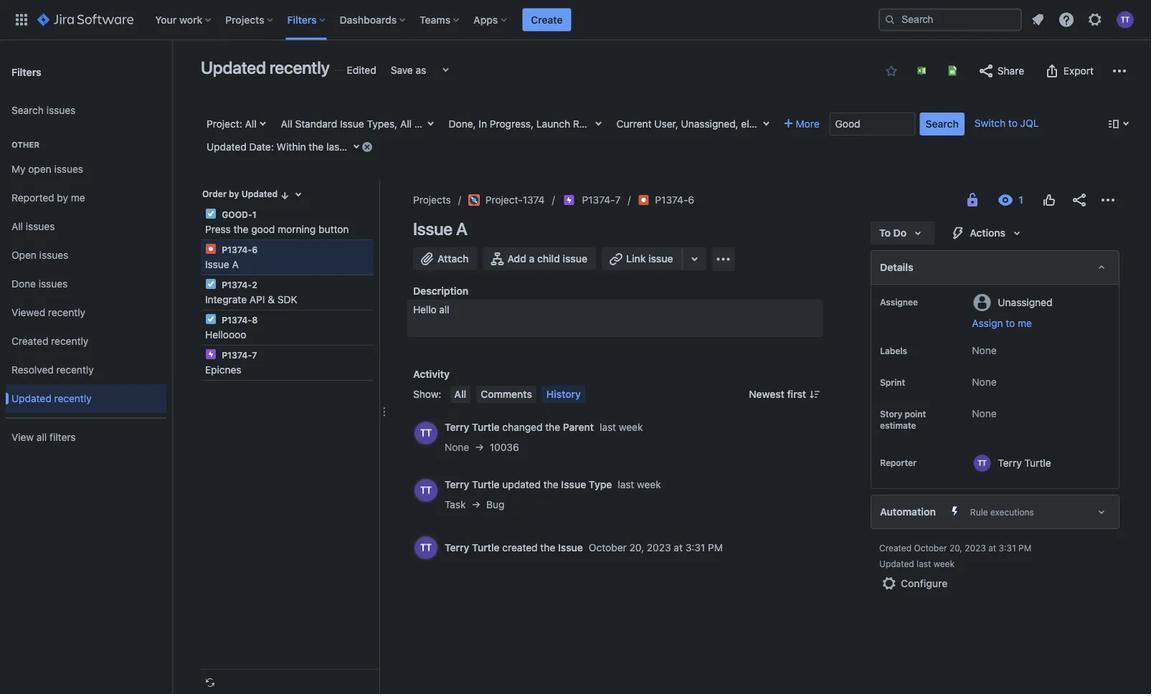 Task type: describe. For each thing, give the bounding box(es) containing it.
labels pin to top. only you can see pinned fields. image
[[911, 345, 922, 357]]

open in google sheets image
[[947, 65, 959, 76]]

updated inside "other" group
[[11, 393, 51, 405]]

pm inside the created october 20, 2023 at 3:31 pm updated last week
[[1019, 543, 1032, 553]]

save
[[391, 64, 413, 76]]

done issues
[[11, 278, 68, 290]]

search for search
[[926, 118, 959, 130]]

copy link to issue image
[[692, 194, 704, 205]]

help image
[[1059, 11, 1076, 28]]

p1374- for integrate api & sdk
[[222, 280, 252, 290]]

0 horizontal spatial 20,
[[630, 542, 645, 554]]

p1374- for helloooo
[[222, 315, 252, 325]]

vote options: no one has voted for this issue yet. image
[[1041, 192, 1059, 209]]

updated down project:
[[207, 141, 247, 153]]

good-
[[222, 210, 252, 220]]

6 inside p1374-6 link
[[689, 194, 695, 206]]

20, inside the created october 20, 2023 at 3:31 pm updated last week
[[950, 543, 963, 553]]

configure
[[902, 578, 948, 590]]

rule
[[971, 507, 989, 518]]

dashboards button
[[336, 8, 411, 31]]

newest first image
[[810, 389, 821, 400]]

done
[[11, 278, 36, 290]]

all button
[[450, 386, 471, 403]]

assign to me button
[[973, 317, 1105, 331]]

banner containing your work
[[0, 0, 1152, 40]]

story point estimate
[[881, 409, 927, 431]]

0 horizontal spatial epic image
[[205, 349, 217, 360]]

all for all issues
[[11, 221, 23, 233]]

0 vertical spatial 7
[[616, 194, 621, 206]]

issues for done issues
[[39, 278, 68, 290]]

progress,
[[490, 118, 534, 130]]

open
[[11, 249, 37, 261]]

p1374- left copy link to issue image
[[656, 194, 689, 206]]

my open issues
[[11, 163, 83, 175]]

unassigned,
[[682, 118, 739, 130]]

turtle for week
[[472, 422, 500, 434]]

parent
[[563, 422, 594, 434]]

details
[[881, 262, 914, 273]]

recently for viewed recently link
[[48, 307, 85, 319]]

newest first
[[750, 389, 807, 400]]

save as button
[[384, 59, 434, 82]]

reported by me link
[[6, 184, 167, 212]]

attach button
[[413, 248, 478, 271]]

current user,                                 unassigned,                                 eloisefrancis23,                                 org-admins,                                 terry turtle
[[617, 118, 930, 130]]

issues for open issues
[[39, 249, 68, 261]]

0 vertical spatial updated recently
[[201, 57, 330, 78]]

0 horizontal spatial a
[[232, 259, 239, 271]]

newest
[[750, 389, 785, 400]]

reported
[[11, 192, 54, 204]]

0 vertical spatial a
[[456, 219, 468, 239]]

issue inside link issue button
[[649, 253, 674, 265]]

terry for 20,
[[445, 542, 470, 554]]

updated down the projects 'dropdown button'
[[201, 57, 266, 78]]

press
[[205, 224, 231, 235]]

automation
[[881, 506, 937, 518]]

attach
[[438, 253, 469, 265]]

comments
[[481, 389, 533, 400]]

0 horizontal spatial filters
[[11, 66, 41, 78]]

work
[[179, 14, 203, 25]]

updated inside the created october 20, 2023 at 3:31 pm updated last week
[[880, 559, 915, 569]]

Search field
[[879, 8, 1023, 31]]

0 horizontal spatial all
[[37, 432, 47, 444]]

filters
[[50, 432, 76, 444]]

done,
[[449, 118, 476, 130]]

configure link
[[873, 573, 957, 596]]

integrate
[[205, 294, 247, 306]]

actions image
[[1100, 192, 1118, 209]]

0 horizontal spatial 1
[[252, 210, 257, 220]]

epic,
[[545, 118, 567, 130]]

search issues link
[[6, 96, 167, 125]]

recently for updated recently link on the left of page
[[54, 393, 92, 405]]

task left in
[[437, 118, 458, 130]]

all left sub-
[[400, 118, 412, 130]]

issue up remove criteria image
[[340, 118, 364, 130]]

turtle for last
[[472, 479, 500, 491]]

terry inside dropdown button
[[877, 118, 901, 130]]

issue left progress,
[[461, 118, 485, 130]]

all issues
[[11, 221, 55, 233]]

a
[[529, 253, 535, 265]]

to do button
[[871, 222, 936, 245]]

1 vertical spatial do
[[894, 227, 907, 239]]

history
[[547, 389, 581, 400]]

search image
[[885, 14, 896, 25]]

terry for last
[[445, 479, 470, 491]]

turtle up executions
[[1025, 457, 1052, 469]]

child
[[538, 253, 561, 265]]

p1374-7 link
[[582, 192, 621, 209]]

export button
[[1037, 60, 1102, 83]]

issue inside add a child issue button
[[563, 253, 588, 265]]

user,
[[655, 118, 679, 130]]

view all filters
[[11, 432, 76, 444]]

issues for all issues
[[26, 221, 55, 233]]

assign to me
[[973, 318, 1033, 329]]

launch
[[537, 118, 571, 130]]

all for all standard issue types,                                 all sub-task issue types,                                 bug,                                 epic,                                 story,                                 task
[[281, 118, 293, 130]]

10036
[[490, 442, 520, 454]]

point
[[905, 409, 927, 419]]

all up date:
[[245, 118, 257, 130]]

0 horizontal spatial issue a
[[205, 259, 239, 271]]

api
[[250, 294, 265, 306]]

the down good-1
[[234, 224, 249, 235]]

p1374- left bug image
[[582, 194, 616, 206]]

search for search issues
[[11, 105, 44, 116]]

0 horizontal spatial 2023
[[647, 542, 672, 554]]

1 horizontal spatial to
[[880, 227, 891, 239]]

press the good morning button
[[205, 224, 349, 235]]

open
[[28, 163, 51, 175]]

unassigned
[[999, 296, 1053, 308]]

terry turtle
[[999, 457, 1052, 469]]

1 types, from the left
[[367, 118, 398, 130]]

3:31 inside the created october 20, 2023 at 3:31 pm updated last week
[[1000, 543, 1017, 553]]

2023 inside the created october 20, 2023 at 3:31 pm updated last week
[[966, 543, 987, 553]]

labels
[[881, 346, 908, 356]]

order by updated
[[202, 189, 278, 199]]

add a child issue button
[[483, 248, 596, 271]]

assign
[[973, 318, 1004, 329]]

within
[[277, 141, 306, 153]]

task left bug
[[445, 499, 466, 511]]

p1374-8
[[220, 315, 258, 325]]

settings image
[[1087, 11, 1105, 28]]

switch to jql
[[975, 117, 1040, 129]]

create button
[[523, 8, 572, 31]]

p1374-2
[[220, 280, 257, 290]]

more button
[[779, 113, 826, 136]]

current user,                                 unassigned,                                 eloisefrancis23,                                 org-admins,                                 terry turtle button
[[611, 113, 930, 136]]

more
[[796, 118, 820, 130]]

link web pages and more image
[[687, 250, 704, 268]]

filters inside filters 'popup button'
[[288, 14, 317, 25]]

0 vertical spatial p1374-7
[[582, 194, 621, 206]]

filters button
[[283, 8, 331, 31]]

project 1374 image
[[469, 195, 480, 206]]

your work
[[155, 14, 203, 25]]

recently down filters 'popup button'
[[270, 57, 330, 78]]

small image
[[279, 190, 291, 201]]

all for all
[[455, 389, 467, 400]]

projects for the projects link
[[413, 194, 451, 206]]

done,                                 in progress,                                 launch ready,                                 launched,                                 test,                                 to do button
[[443, 113, 710, 136]]

good
[[251, 224, 275, 235]]

resolved recently link
[[6, 356, 167, 385]]

to for switch
[[1009, 117, 1018, 129]]

all issues link
[[6, 212, 167, 241]]

issue left type
[[562, 479, 587, 491]]

last right type
[[618, 479, 635, 491]]

to do
[[880, 227, 907, 239]]

morning
[[278, 224, 316, 235]]

at inside the created october 20, 2023 at 3:31 pm updated last week
[[989, 543, 997, 553]]

p1374-6 link
[[656, 192, 695, 209]]

project-1374
[[486, 194, 545, 206]]



Task type: locate. For each thing, give the bounding box(es) containing it.
1 horizontal spatial projects
[[413, 194, 451, 206]]

remove criteria image
[[362, 141, 373, 153]]

1 horizontal spatial types,
[[488, 118, 518, 130]]

me inside assign to me button
[[1019, 318, 1033, 329]]

standard
[[295, 118, 337, 130]]

task right story,
[[600, 118, 621, 130]]

p1374- for issue a
[[222, 245, 252, 255]]

1 vertical spatial epic image
[[205, 349, 217, 360]]

p1374-7 left bug image
[[582, 194, 621, 206]]

terry right the 'admins,'
[[877, 118, 901, 130]]

1 vertical spatial p1374-6
[[220, 245, 258, 255]]

1 vertical spatial 1
[[252, 210, 257, 220]]

epic image left p1374-7 link
[[564, 195, 575, 206]]

appswitcher icon image
[[13, 11, 30, 28]]

updated up configure link
[[880, 559, 915, 569]]

do right test,
[[697, 118, 710, 130]]

recently down created recently 'link'
[[56, 364, 94, 376]]

0 vertical spatial task image
[[205, 208, 217, 220]]

p1374- up integrate
[[222, 280, 252, 290]]

share image
[[1072, 192, 1089, 209]]

the right 'updated'
[[544, 479, 559, 491]]

Search issues using keywords text field
[[830, 113, 916, 136]]

2023
[[647, 542, 672, 554], [966, 543, 987, 553]]

issue a
[[413, 219, 468, 239], [205, 259, 239, 271]]

jql
[[1021, 117, 1040, 129]]

task image for helloooo
[[205, 314, 217, 325]]

1 horizontal spatial filters
[[288, 14, 317, 25]]

add
[[508, 253, 527, 265]]

1 horizontal spatial 3:31
[[1000, 543, 1017, 553]]

create
[[531, 14, 563, 25]]

the right created
[[541, 542, 556, 554]]

&
[[268, 294, 275, 306]]

task image for press the good morning button
[[205, 208, 217, 220]]

week inside the created october 20, 2023 at 3:31 pm updated last week
[[934, 559, 955, 569]]

0 horizontal spatial pm
[[708, 542, 723, 554]]

1 horizontal spatial all
[[440, 304, 450, 316]]

1 horizontal spatial p1374-6
[[656, 194, 695, 206]]

all inside "other" group
[[11, 221, 23, 233]]

as
[[416, 64, 427, 76]]

all right "view"
[[37, 432, 47, 444]]

0 vertical spatial filters
[[288, 14, 317, 25]]

terry turtle created the issue october 20, 2023 at 3:31 pm
[[445, 542, 723, 554]]

by right reported
[[57, 192, 68, 204]]

october inside the created october 20, 2023 at 3:31 pm updated last week
[[915, 543, 948, 553]]

apps
[[474, 14, 498, 25]]

description
[[413, 285, 469, 297]]

0 vertical spatial all
[[440, 304, 450, 316]]

teams
[[420, 14, 451, 25]]

the for terry turtle changed the parent last week
[[546, 422, 561, 434]]

issue a down the projects link
[[413, 219, 468, 239]]

task image
[[205, 278, 217, 290]]

filters right the projects 'dropdown button'
[[288, 14, 317, 25]]

button
[[319, 224, 349, 235]]

1 up good
[[252, 210, 257, 220]]

in
[[479, 118, 487, 130]]

1 horizontal spatial a
[[456, 219, 468, 239]]

1 issue from the left
[[563, 253, 588, 265]]

bug image
[[638, 195, 650, 206]]

the for terry turtle updated the issue type last week
[[544, 479, 559, 491]]

save as
[[391, 64, 427, 76]]

notifications image
[[1030, 11, 1047, 28]]

1 horizontal spatial by
[[229, 189, 239, 199]]

1 vertical spatial to
[[880, 227, 891, 239]]

the
[[309, 141, 324, 153], [234, 224, 249, 235], [546, 422, 561, 434], [544, 479, 559, 491], [541, 542, 556, 554]]

1 vertical spatial projects
[[413, 194, 451, 206]]

share
[[998, 65, 1025, 77]]

p1374-7 up epicnes
[[220, 350, 257, 360]]

issue down the projects link
[[413, 219, 453, 239]]

by for order
[[229, 189, 239, 199]]

to for assign
[[1007, 318, 1016, 329]]

1 vertical spatial 7
[[252, 350, 257, 360]]

primary element
[[9, 0, 879, 40]]

0 horizontal spatial by
[[57, 192, 68, 204]]

0 horizontal spatial 3:31
[[686, 542, 706, 554]]

recently for created recently 'link'
[[51, 336, 89, 347]]

projects right work
[[226, 14, 265, 25]]

p1374- right bug icon
[[222, 245, 252, 255]]

epic image
[[564, 195, 575, 206], [205, 349, 217, 360]]

created for created recently
[[11, 336, 48, 347]]

by right order
[[229, 189, 239, 199]]

turtle up bug
[[472, 479, 500, 491]]

terry up executions
[[999, 457, 1023, 469]]

story point estimate pin to top. only you can see pinned fields. image
[[895, 431, 907, 443]]

your work button
[[151, 8, 217, 31]]

recently up created recently
[[48, 307, 85, 319]]

sdk
[[278, 294, 298, 306]]

task image
[[205, 208, 217, 220], [205, 314, 217, 325]]

created inside the created october 20, 2023 at 3:31 pm updated last week
[[880, 543, 912, 553]]

helloooo
[[205, 329, 246, 341]]

all right show:
[[455, 389, 467, 400]]

me for assign to me
[[1019, 318, 1033, 329]]

task image up press
[[205, 208, 217, 220]]

description hello all
[[413, 285, 469, 316]]

open in microsoft excel image
[[917, 65, 928, 76]]

link issue button
[[602, 248, 684, 271]]

0 horizontal spatial 6
[[252, 245, 258, 255]]

0 horizontal spatial types,
[[367, 118, 398, 130]]

created down viewed
[[11, 336, 48, 347]]

0 horizontal spatial october
[[589, 542, 627, 554]]

updated recently down the projects 'dropdown button'
[[201, 57, 330, 78]]

other
[[11, 140, 40, 150]]

rule executions
[[971, 507, 1035, 518]]

1 horizontal spatial updated recently
[[201, 57, 330, 78]]

filters
[[288, 14, 317, 25], [11, 66, 41, 78]]

terry
[[877, 118, 901, 130], [445, 422, 470, 434], [999, 457, 1023, 469], [445, 479, 470, 491], [445, 542, 470, 554]]

recently inside viewed recently link
[[48, 307, 85, 319]]

terry left created
[[445, 542, 470, 554]]

turtle for 20,
[[472, 542, 500, 554]]

jira software image
[[37, 11, 134, 28], [37, 11, 134, 28]]

0 horizontal spatial at
[[674, 542, 683, 554]]

bug
[[487, 499, 505, 511]]

the for terry turtle created the issue october 20, 2023 at 3:31 pm
[[541, 542, 556, 554]]

1 vertical spatial 6
[[252, 245, 258, 255]]

other group
[[6, 125, 167, 418]]

all up within
[[281, 118, 293, 130]]

1 vertical spatial all
[[37, 432, 47, 444]]

task image up helloooo
[[205, 314, 217, 325]]

0 vertical spatial projects
[[226, 14, 265, 25]]

2 task image from the top
[[205, 314, 217, 325]]

terry turtle changed the parent last week
[[445, 422, 643, 434]]

1 horizontal spatial p1374-7
[[582, 194, 621, 206]]

terry left 'updated'
[[445, 479, 470, 491]]

by for reported
[[57, 192, 68, 204]]

all down description
[[440, 304, 450, 316]]

types, right in
[[488, 118, 518, 130]]

1 horizontal spatial pm
[[1019, 543, 1032, 553]]

1 vertical spatial a
[[232, 259, 239, 271]]

a up p1374-2
[[232, 259, 239, 271]]

first
[[788, 389, 807, 400]]

0 vertical spatial me
[[71, 192, 85, 204]]

share link
[[971, 60, 1032, 83]]

1 horizontal spatial search
[[926, 118, 959, 130]]

search up other
[[11, 105, 44, 116]]

updated recently down resolved recently
[[11, 393, 92, 405]]

small image
[[886, 65, 898, 77]]

project-
[[486, 194, 523, 206]]

a up attach
[[456, 219, 468, 239]]

by inside "other" group
[[57, 192, 68, 204]]

done issues link
[[6, 270, 167, 299]]

all up open
[[11, 221, 23, 233]]

me for reported by me
[[71, 192, 85, 204]]

automation element
[[871, 495, 1120, 530]]

0 vertical spatial 6
[[689, 194, 695, 206]]

1 horizontal spatial issue
[[649, 253, 674, 265]]

p1374- up epicnes
[[222, 350, 252, 360]]

turtle left created
[[472, 542, 500, 554]]

recently inside updated recently link
[[54, 393, 92, 405]]

issue right link
[[649, 253, 674, 265]]

0 horizontal spatial p1374-7
[[220, 350, 257, 360]]

created for created october 20, 2023 at 3:31 pm updated last week
[[880, 543, 912, 553]]

project: all
[[207, 118, 257, 130]]

good-1
[[220, 210, 257, 220]]

1 vertical spatial created
[[880, 543, 912, 553]]

1 horizontal spatial issue a
[[413, 219, 468, 239]]

projects for the projects 'dropdown button'
[[226, 14, 265, 25]]

0 horizontal spatial issue
[[563, 253, 588, 265]]

add app image
[[715, 251, 732, 268]]

7 down 8 on the left
[[252, 350, 257, 360]]

issue down bug icon
[[205, 259, 229, 271]]

me
[[71, 192, 85, 204], [1019, 318, 1033, 329]]

search inside button
[[926, 118, 959, 130]]

project:
[[207, 118, 242, 130]]

last inside the created october 20, 2023 at 3:31 pm updated last week
[[917, 559, 932, 569]]

october down type
[[589, 542, 627, 554]]

0 horizontal spatial to
[[683, 118, 694, 130]]

order by updated link
[[201, 185, 292, 202]]

open issues link
[[6, 241, 167, 270]]

recently down resolved recently link
[[54, 393, 92, 405]]

0 vertical spatial epic image
[[564, 195, 575, 206]]

2 types, from the left
[[488, 118, 518, 130]]

to left jql
[[1009, 117, 1018, 129]]

comments button
[[477, 386, 537, 403]]

1 vertical spatial to
[[1007, 318, 1016, 329]]

viewed
[[11, 307, 45, 319]]

issue a down bug icon
[[205, 259, 239, 271]]

0 vertical spatial issue a
[[413, 219, 468, 239]]

8
[[252, 315, 258, 325]]

project-1374 link
[[469, 192, 545, 209]]

me down my open issues link
[[71, 192, 85, 204]]

2
[[252, 280, 257, 290]]

do
[[697, 118, 710, 130], [894, 227, 907, 239]]

1 left remove criteria image
[[346, 141, 350, 153]]

2 issue from the left
[[649, 253, 674, 265]]

0 vertical spatial 1
[[346, 141, 350, 153]]

terry down 'all' button
[[445, 422, 470, 434]]

0 horizontal spatial do
[[697, 118, 710, 130]]

1 vertical spatial p1374-7
[[220, 350, 257, 360]]

search left switch
[[926, 118, 959, 130]]

0 vertical spatial search
[[11, 105, 44, 116]]

p1374-6 right bug icon
[[220, 245, 258, 255]]

terry for week
[[445, 422, 470, 434]]

me down unassigned
[[1019, 318, 1033, 329]]

projects left project 1374 icon
[[413, 194, 451, 206]]

to right test,
[[683, 118, 694, 130]]

1 horizontal spatial do
[[894, 227, 907, 239]]

1 horizontal spatial me
[[1019, 318, 1033, 329]]

1 task image from the top
[[205, 208, 217, 220]]

6 down good
[[252, 245, 258, 255]]

story,
[[570, 118, 597, 130]]

1 vertical spatial task image
[[205, 314, 217, 325]]

all inside description hello all
[[440, 304, 450, 316]]

1 horizontal spatial 6
[[689, 194, 695, 206]]

7 left bug image
[[616, 194, 621, 206]]

your profile and settings image
[[1118, 11, 1135, 28]]

issue
[[340, 118, 364, 130], [461, 118, 485, 130], [413, 219, 453, 239], [205, 259, 229, 271], [562, 479, 587, 491], [558, 542, 583, 554]]

filters up search issues
[[11, 66, 41, 78]]

to up details
[[880, 227, 891, 239]]

last right parent
[[600, 422, 617, 434]]

p1374- for epicnes
[[222, 350, 252, 360]]

1 horizontal spatial 7
[[616, 194, 621, 206]]

created down the automation
[[880, 543, 912, 553]]

0 horizontal spatial created
[[11, 336, 48, 347]]

0 vertical spatial do
[[697, 118, 710, 130]]

1 horizontal spatial 20,
[[950, 543, 963, 553]]

0 horizontal spatial updated recently
[[11, 393, 92, 405]]

last down standard
[[327, 141, 343, 153]]

eloisefrancis23,
[[742, 118, 815, 130]]

updated recently inside "other" group
[[11, 393, 92, 405]]

done,                                 in progress,                                 launch ready,                                 launched,                                 test,                                 to do
[[449, 118, 710, 130]]

6
[[689, 194, 695, 206], [252, 245, 258, 255]]

view
[[11, 432, 34, 444]]

1 horizontal spatial 2023
[[966, 543, 987, 553]]

1 horizontal spatial 1
[[346, 141, 350, 153]]

date:
[[249, 141, 274, 153]]

created inside 'link'
[[11, 336, 48, 347]]

created
[[11, 336, 48, 347], [880, 543, 912, 553]]

7
[[616, 194, 621, 206], [252, 350, 257, 360]]

all inside button
[[455, 389, 467, 400]]

my
[[11, 163, 26, 175]]

recently for resolved recently link
[[56, 364, 94, 376]]

export
[[1064, 65, 1095, 77]]

0 horizontal spatial projects
[[226, 14, 265, 25]]

0 vertical spatial p1374-6
[[656, 194, 695, 206]]

projects inside 'dropdown button'
[[226, 14, 265, 25]]

october up configure
[[915, 543, 948, 553]]

updated down resolved
[[11, 393, 51, 405]]

order
[[202, 189, 227, 199]]

issues for search issues
[[46, 105, 76, 116]]

0 horizontal spatial 7
[[252, 350, 257, 360]]

history button
[[543, 386, 586, 403]]

recently down viewed recently link
[[51, 336, 89, 347]]

turtle down open in microsoft excel image
[[903, 118, 930, 130]]

menu bar containing all
[[447, 386, 588, 403]]

1 vertical spatial filters
[[11, 66, 41, 78]]

the left parent
[[546, 422, 561, 434]]

a
[[456, 219, 468, 239], [232, 259, 239, 271]]

to inside button
[[1007, 318, 1016, 329]]

dashboards
[[340, 14, 397, 25]]

0 horizontal spatial search
[[11, 105, 44, 116]]

details element
[[871, 250, 1120, 285]]

1 vertical spatial updated recently
[[11, 393, 92, 405]]

me inside reported by me link
[[71, 192, 85, 204]]

1 horizontal spatial at
[[989, 543, 997, 553]]

estimate
[[881, 421, 917, 431]]

viewed recently
[[11, 307, 85, 319]]

the down standard
[[309, 141, 324, 153]]

1 vertical spatial me
[[1019, 318, 1033, 329]]

all standard issue types,                                 all sub-task issue types,                                 bug,                                 epic,                                 story,                                 task
[[281, 118, 621, 130]]

issues
[[46, 105, 76, 116], [54, 163, 83, 175], [26, 221, 55, 233], [39, 249, 68, 261], [39, 278, 68, 290]]

1 horizontal spatial created
[[880, 543, 912, 553]]

last up configure
[[917, 559, 932, 569]]

1 vertical spatial search
[[926, 118, 959, 130]]

turtle up 10036
[[472, 422, 500, 434]]

open issues
[[11, 249, 68, 261]]

epic image up epicnes
[[205, 349, 217, 360]]

1 horizontal spatial epic image
[[564, 195, 575, 206]]

sidebar navigation image
[[156, 57, 188, 86]]

last
[[327, 141, 343, 153], [600, 422, 617, 434], [618, 479, 635, 491], [917, 559, 932, 569]]

apps button
[[470, 8, 513, 31]]

issue right the child
[[563, 253, 588, 265]]

add a child issue
[[508, 253, 588, 265]]

0 vertical spatial to
[[1009, 117, 1018, 129]]

6 right bug image
[[689, 194, 695, 206]]

1 horizontal spatial october
[[915, 543, 948, 553]]

created recently
[[11, 336, 89, 347]]

p1374-6 right bug image
[[656, 194, 695, 206]]

do up details
[[894, 227, 907, 239]]

to right assign
[[1007, 318, 1016, 329]]

types,
[[367, 118, 398, 130], [488, 118, 518, 130]]

updated left small image
[[242, 189, 278, 199]]

to
[[1009, 117, 1018, 129], [1007, 318, 1016, 329]]

bug image
[[205, 243, 217, 255]]

issue right created
[[558, 542, 583, 554]]

banner
[[0, 0, 1152, 40]]

0 horizontal spatial me
[[71, 192, 85, 204]]

turtle inside dropdown button
[[903, 118, 930, 130]]

0 horizontal spatial p1374-6
[[220, 245, 258, 255]]

teams button
[[416, 8, 465, 31]]

types, up remove criteria image
[[367, 118, 398, 130]]

the for updated date: within the last 1 week
[[309, 141, 324, 153]]

0 vertical spatial to
[[683, 118, 694, 130]]

1 vertical spatial issue a
[[205, 259, 239, 271]]

p1374- up helloooo
[[222, 315, 252, 325]]

my open issues link
[[6, 155, 167, 184]]

recently inside resolved recently link
[[56, 364, 94, 376]]

menu bar
[[447, 386, 588, 403]]

link issue
[[627, 253, 674, 265]]

to
[[683, 118, 694, 130], [880, 227, 891, 239]]

0 vertical spatial created
[[11, 336, 48, 347]]

search
[[11, 105, 44, 116], [926, 118, 959, 130]]

recently inside created recently 'link'
[[51, 336, 89, 347]]



Task type: vqa. For each thing, say whether or not it's contained in the screenshot.
"Assignee,"
no



